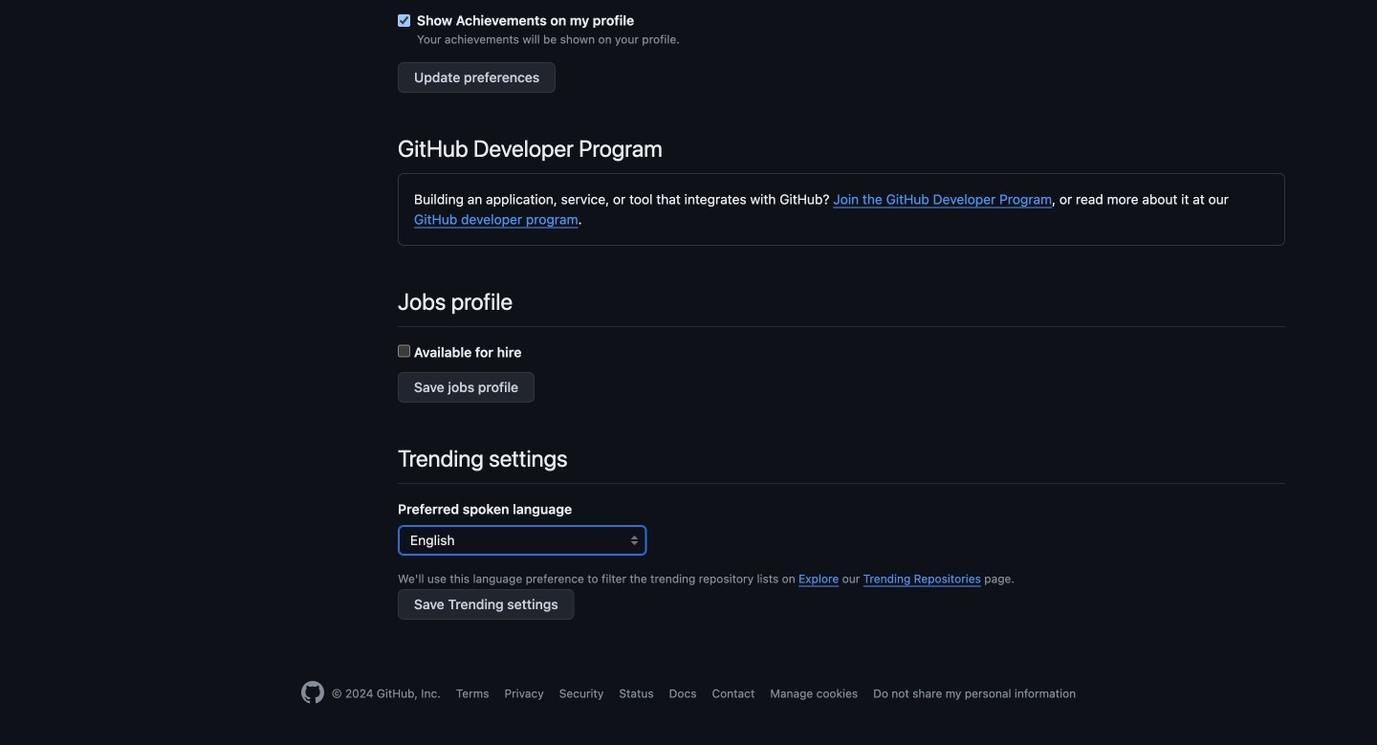 Task type: vqa. For each thing, say whether or not it's contained in the screenshot.
Notifications link
no



Task type: describe. For each thing, give the bounding box(es) containing it.
homepage image
[[301, 681, 324, 704]]



Task type: locate. For each thing, give the bounding box(es) containing it.
None checkbox
[[398, 14, 410, 27], [398, 345, 410, 357], [398, 14, 410, 27], [398, 345, 410, 357]]

None submit
[[398, 589, 575, 620]]



